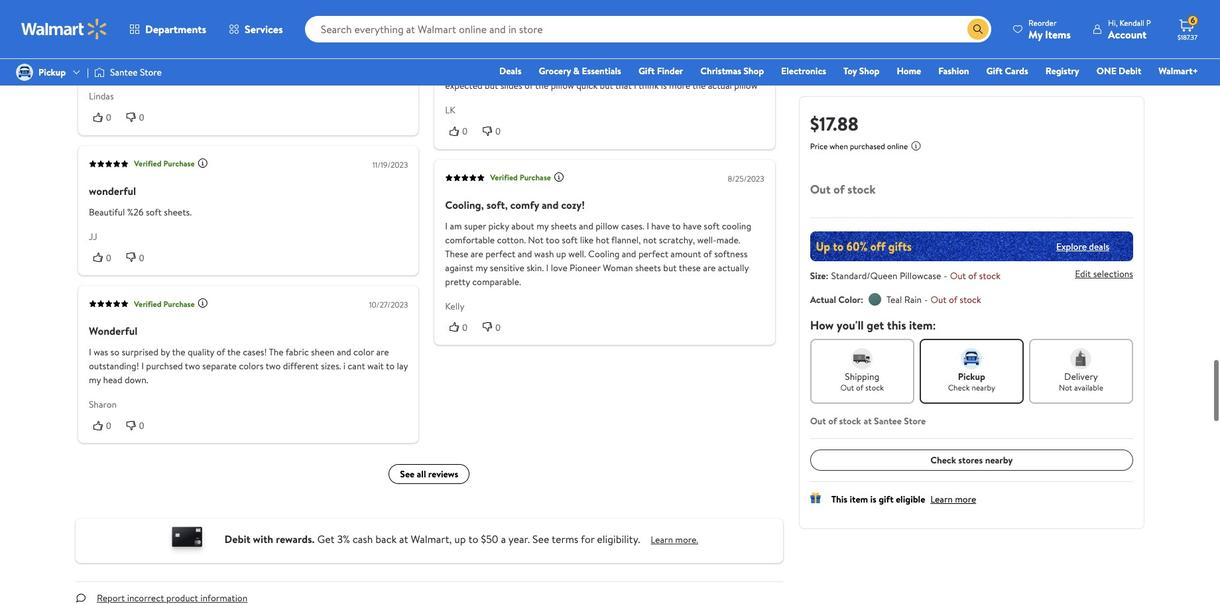 Task type: describe. For each thing, give the bounding box(es) containing it.
1 horizontal spatial :
[[861, 293, 864, 306]]

intent image for delivery image
[[1071, 348, 1092, 370]]

check inside button
[[931, 454, 957, 467]]

as
[[751, 65, 759, 78]]

registry link
[[1040, 64, 1086, 78]]

lindas
[[89, 89, 114, 103]]

verified for cooling, soft, comfy and cozy!
[[490, 172, 518, 183]]

color inside the i was so surprised by the quality of the cases! the fabric sheen and color are outstanding! i purchsed two separate colors two different sizes.  i cant wait to lay my head down.
[[354, 345, 374, 359]]

 image for santee store
[[94, 66, 105, 79]]

1 horizontal spatial soft
[[562, 233, 578, 246]]

2 horizontal spatial my
[[537, 219, 549, 232]]

12/17/2023
[[372, 18, 408, 30]]

of inside "i am super picky about my sheets and pillow cases.  i have to have soft cooling comfortable cotton.  not too soft like hot flannel, not scratchy, well-made. these are perfect and wash up well.  cooling and perfect amount of softness against my sensitive skin.  i love pioneer woman sheets but these are actually pretty comparable."
[[704, 247, 712, 260]]

reorder my items
[[1029, 17, 1071, 41]]

0 button down "comparable."
[[478, 321, 511, 334]]

how you'll get this item:
[[810, 317, 937, 334]]

0 vertical spatial store
[[140, 66, 162, 79]]

0 button down beautiful %26 soft sheets.
[[122, 251, 155, 264]]

the
[[269, 345, 284, 359]]

and left cozy!
[[542, 197, 559, 212]]

0 down sharon
[[106, 420, 111, 431]]

departments button
[[118, 13, 218, 45]]

nice to have extra matching pillow cases quality items
[[89, 65, 304, 78]]

0 down santee store
[[139, 112, 144, 123]]

1 horizontal spatial store
[[904, 415, 926, 428]]

too
[[546, 233, 560, 246]]

of inside i like the color pattern more than when i saw the picture online.  product was as expected but slides of the pillow quick but that i think is more the actual pillow
[[525, 79, 533, 92]]

hot
[[596, 233, 610, 246]]

actual
[[810, 293, 837, 306]]

cases.
[[621, 219, 645, 232]]

pillow down as
[[735, 79, 758, 92]]

gift cards link
[[981, 64, 1035, 78]]

0 button down sharon
[[89, 419, 122, 432]]

back
[[376, 532, 397, 547]]

edit selections
[[1076, 268, 1134, 281]]

intent image for shipping image
[[852, 348, 873, 370]]

8/25/2023
[[728, 173, 765, 184]]

sensitive
[[490, 261, 525, 274]]

actual color :
[[810, 293, 864, 306]]

1 vertical spatial santee
[[874, 415, 902, 428]]

&
[[574, 64, 580, 78]]

wonderful
[[89, 183, 136, 198]]

i up the expected
[[445, 65, 448, 78]]

rewards.
[[276, 532, 315, 547]]

1 vertical spatial sheets
[[636, 261, 661, 274]]

item
[[850, 493, 868, 506]]

account
[[1108, 27, 1147, 41]]

standard/queen
[[832, 269, 898, 283]]

reviews
[[428, 468, 459, 481]]

1 horizontal spatial when
[[830, 141, 848, 152]]

0 button down 'kelly'
[[445, 321, 478, 334]]

comfortable
[[445, 233, 495, 246]]

santee store
[[110, 66, 162, 79]]

of inside the i was so surprised by the quality of the cases! the fabric sheen and color are outstanding! i purchsed two separate colors two different sizes.  i cant wait to lay my head down.
[[217, 345, 225, 359]]

hi,
[[1108, 17, 1118, 28]]

pioneer
[[570, 261, 601, 274]]

size
[[810, 269, 826, 283]]

2 horizontal spatial soft
[[704, 219, 720, 232]]

the up separate
[[227, 345, 241, 359]]

i left love
[[546, 261, 549, 274]]

is inside i like the color pattern more than when i saw the picture online.  product was as expected but slides of the pillow quick but that i think is more the actual pillow
[[661, 79, 667, 92]]

different
[[283, 359, 319, 373]]

1 vertical spatial at
[[399, 532, 408, 547]]

quick
[[577, 79, 598, 92]]

grocery & essentials
[[539, 64, 622, 78]]

my
[[1029, 27, 1043, 41]]

kelly
[[445, 299, 465, 313]]

fashion link
[[933, 64, 976, 78]]

purchased
[[850, 141, 886, 152]]

6
[[1191, 15, 1196, 26]]

0 horizontal spatial -
[[925, 293, 928, 306]]

walmart+
[[1159, 64, 1199, 78]]

actual
[[708, 79, 732, 92]]

one debit card image
[[160, 524, 214, 558]]

1 horizontal spatial more
[[669, 79, 691, 92]]

purchase for cooling, soft, comfy and cozy!
[[520, 172, 551, 183]]

$187.37
[[1178, 33, 1198, 42]]

0 down down. at the bottom of the page
[[139, 420, 144, 431]]

pickup for pickup
[[38, 66, 66, 79]]

2 two from the left
[[266, 359, 281, 373]]

check stores nearby
[[931, 454, 1013, 467]]

gift for gift cards
[[987, 64, 1003, 78]]

cards
[[1005, 64, 1029, 78]]

when inside i like the color pattern more than when i saw the picture online.  product was as expected but slides of the pillow quick but that i think is more the actual pillow
[[580, 65, 601, 78]]

0 vertical spatial quality
[[253, 65, 280, 78]]

purchase for silky
[[163, 17, 195, 29]]

i right that
[[634, 79, 637, 92]]

walmart image
[[21, 19, 107, 40]]

stores
[[959, 454, 983, 467]]

i like the color pattern more than when i saw the picture online.  product was as expected but slides of the pillow quick but that i think is more the actual pillow
[[445, 65, 759, 92]]

0 button down slides
[[478, 125, 511, 138]]

one debit card  debit with rewards. get 3% cash back at walmart, up to $50 a year. see terms for eligibility. learn more. element
[[651, 534, 699, 548]]

woman
[[603, 261, 633, 274]]

$50
[[481, 532, 499, 547]]

lay
[[397, 359, 408, 373]]

rain
[[905, 293, 922, 306]]

toy shop link
[[838, 64, 886, 78]]

a
[[501, 532, 506, 547]]

out of stock at santee store
[[810, 415, 926, 428]]

0 down lindas
[[106, 112, 111, 123]]

i left am
[[445, 219, 448, 232]]

legal information image
[[911, 141, 922, 151]]

gift finder link
[[633, 64, 689, 78]]

1 vertical spatial are
[[703, 261, 716, 274]]

|
[[87, 66, 89, 79]]

softness
[[715, 247, 748, 260]]

 image for pickup
[[16, 64, 33, 81]]

year.
[[509, 532, 530, 547]]

out of stock
[[810, 181, 876, 198]]

christmas shop
[[701, 64, 764, 78]]

Walmart Site-Wide search field
[[305, 16, 992, 42]]

shop for christmas shop
[[744, 64, 764, 78]]

0 horizontal spatial :
[[826, 269, 829, 283]]

comparable.
[[472, 275, 521, 288]]

i up not
[[647, 219, 649, 232]]

0 down 'kelly'
[[463, 322, 468, 332]]

the down online.
[[693, 79, 706, 92]]

0 button down lk
[[445, 125, 478, 138]]

0 button down jj
[[89, 251, 122, 264]]

debit with rewards. get 3% cash back at walmart, up to $50 a year. see terms for eligibility.
[[225, 532, 640, 547]]

comfy
[[511, 197, 539, 212]]

love
[[551, 261, 568, 274]]

electronics
[[782, 64, 827, 78]]

all
[[417, 468, 426, 481]]

0 vertical spatial are
[[471, 247, 484, 260]]

quality inside the i was so surprised by the quality of the cases! the fabric sheen and color are outstanding! i purchsed two separate colors two different sizes.  i cant wait to lay my head down.
[[188, 345, 214, 359]]

verified purchase for silky
[[134, 17, 195, 29]]

was inside the i was so surprised by the quality of the cases! the fabric sheen and color are outstanding! i purchsed two separate colors two different sizes.  i cant wait to lay my head down.
[[94, 345, 108, 359]]

sheets.
[[164, 205, 192, 218]]

1 horizontal spatial but
[[600, 79, 614, 92]]

actually
[[718, 261, 749, 274]]

1 horizontal spatial -
[[944, 269, 948, 283]]

3%
[[337, 532, 350, 547]]

services button
[[218, 13, 294, 45]]

verified for silky
[[134, 17, 162, 29]]

nearby for check stores nearby
[[986, 454, 1013, 467]]

i left so
[[89, 345, 91, 359]]

this
[[832, 493, 848, 506]]

pillowcase
[[900, 269, 942, 283]]

out inside shipping out of stock
[[841, 382, 855, 393]]

0 button down lindas
[[89, 111, 122, 124]]

verified purchase for cooling, soft, comfy and cozy!
[[490, 172, 551, 183]]

gifting made easy image
[[810, 493, 821, 504]]

terms
[[552, 532, 579, 547]]

to left $50
[[469, 532, 479, 547]]

reorder
[[1029, 17, 1057, 28]]

not inside "i am super picky about my sheets and pillow cases.  i have to have soft cooling comfortable cotton.  not too soft like hot flannel, not scratchy, well-made. these are perfect and wash up well.  cooling and perfect amount of softness against my sensitive skin.  i love pioneer woman sheets but these are actually pretty comparable."
[[528, 233, 544, 246]]

color
[[839, 293, 861, 306]]

edit
[[1076, 268, 1091, 281]]

verified purchase for positive
[[490, 17, 551, 29]]

verified for wonderful
[[134, 298, 162, 309]]

gift
[[879, 493, 894, 506]]

0 down beautiful %26 soft sheets.
[[139, 252, 144, 263]]

verified for wonderful
[[134, 158, 162, 169]]

matching
[[164, 65, 202, 78]]

explore deals
[[1057, 240, 1110, 253]]

1 two from the left
[[185, 359, 200, 373]]



Task type: vqa. For each thing, say whether or not it's contained in the screenshot.
Walmart+
yes



Task type: locate. For each thing, give the bounding box(es) containing it.
this
[[887, 317, 907, 334]]

1 horizontal spatial learn
[[931, 493, 953, 506]]

soft up the well.
[[562, 233, 578, 246]]

against
[[445, 261, 474, 274]]

soft
[[146, 205, 162, 218], [704, 219, 720, 232], [562, 233, 578, 246]]

0 horizontal spatial like
[[450, 65, 464, 78]]

picture
[[640, 65, 669, 78]]

grocery
[[539, 64, 571, 78]]

verified purchase information image
[[554, 172, 565, 182], [197, 298, 208, 308]]

of
[[525, 79, 533, 92], [834, 181, 845, 198], [704, 247, 712, 260], [969, 269, 977, 283], [949, 293, 958, 306], [217, 345, 225, 359], [856, 382, 864, 393], [829, 415, 837, 428]]

1 horizontal spatial color
[[481, 65, 502, 78]]

was left so
[[94, 345, 108, 359]]

verified purchase information image for wonderful
[[197, 298, 208, 308]]

gift for gift finder
[[639, 64, 655, 78]]

i was so surprised by the quality of the cases! the fabric sheen and color are outstanding! i purchsed two separate colors two different sizes.  i cant wait to lay my head down.
[[89, 345, 408, 386]]

0 vertical spatial see
[[400, 468, 415, 481]]

1 vertical spatial my
[[476, 261, 488, 274]]

shipping out of stock
[[841, 370, 884, 393]]

to right nice in the left of the page
[[110, 65, 118, 78]]

and down flannel,
[[622, 247, 637, 260]]

items
[[1046, 27, 1071, 41]]

perfect down not
[[639, 247, 669, 260]]

two down the the
[[266, 359, 281, 373]]

but inside "i am super picky about my sheets and pillow cases.  i have to have soft cooling comfortable cotton.  not too soft like hot flannel, not scratchy, well-made. these are perfect and wash up well.  cooling and perfect amount of softness against my sensitive skin.  i love pioneer woman sheets but these are actually pretty comparable."
[[664, 261, 677, 274]]

0 vertical spatial not
[[528, 233, 544, 246]]

am
[[450, 219, 462, 232]]

0 vertical spatial like
[[450, 65, 464, 78]]

0 vertical spatial check
[[948, 382, 970, 393]]

1 horizontal spatial was
[[734, 65, 749, 78]]

up up love
[[556, 247, 566, 260]]

0 vertical spatial :
[[826, 269, 829, 283]]

quality right cases
[[253, 65, 280, 78]]

to up scratchy,
[[672, 219, 681, 232]]

color up cant
[[354, 345, 374, 359]]

pickup down intent image for pickup
[[958, 370, 986, 383]]

0 vertical spatial at
[[864, 415, 872, 428]]

pattern
[[504, 65, 534, 78]]

to left lay
[[386, 359, 395, 373]]

0 down slides
[[496, 126, 501, 137]]

perfect
[[486, 247, 516, 260], [639, 247, 669, 260]]

verified purchase information image
[[197, 158, 208, 168]]

of inside shipping out of stock
[[856, 382, 864, 393]]

wash
[[535, 247, 554, 260]]

0 horizontal spatial santee
[[110, 66, 138, 79]]

shop right toy at the right
[[860, 64, 880, 78]]

eligibility.
[[597, 532, 640, 547]]

purchase
[[163, 17, 195, 29], [520, 17, 551, 29], [163, 158, 195, 169], [520, 172, 551, 183], [163, 298, 195, 309]]

gift inside gift finder link
[[639, 64, 655, 78]]

so
[[110, 345, 119, 359]]

0 horizontal spatial my
[[89, 373, 101, 386]]

is
[[661, 79, 667, 92], [871, 493, 877, 506]]

1 vertical spatial like
[[580, 233, 594, 246]]

the
[[466, 65, 479, 78], [625, 65, 638, 78], [535, 79, 549, 92], [693, 79, 706, 92], [172, 345, 186, 359], [227, 345, 241, 359]]

my inside the i was so surprised by the quality of the cases! the fabric sheen and color are outstanding! i purchsed two separate colors two different sizes.  i cant wait to lay my head down.
[[89, 373, 101, 386]]

1 vertical spatial up
[[455, 532, 466, 547]]

0 down "comparable."
[[496, 322, 501, 332]]

my up "comparable."
[[476, 261, 488, 274]]

1 horizontal spatial sheets
[[636, 261, 661, 274]]

2 horizontal spatial have
[[683, 219, 702, 232]]

at down shipping out of stock
[[864, 415, 872, 428]]

0 horizontal spatial two
[[185, 359, 200, 373]]

stock inside shipping out of stock
[[866, 382, 884, 393]]

2 vertical spatial my
[[89, 373, 101, 386]]

purchase for positive
[[520, 17, 551, 29]]

out
[[810, 181, 831, 198], [950, 269, 966, 283], [931, 293, 947, 306], [841, 382, 855, 393], [810, 415, 826, 428]]

0 horizontal spatial pickup
[[38, 66, 66, 79]]

1 horizontal spatial are
[[471, 247, 484, 260]]

verified purchase left verified purchase information icon at left
[[134, 158, 195, 169]]

kendall
[[1120, 17, 1145, 28]]

: down standard/queen
[[861, 293, 864, 306]]

1 vertical spatial verified purchase information image
[[197, 298, 208, 308]]

pickup left the |
[[38, 66, 66, 79]]

two left separate
[[185, 359, 200, 373]]

0 vertical spatial was
[[734, 65, 749, 78]]

i
[[343, 359, 346, 373]]

like inside "i am super picky about my sheets and pillow cases.  i have to have soft cooling comfortable cotton.  not too soft like hot flannel, not scratchy, well-made. these are perfect and wash up well.  cooling and perfect amount of softness against my sensitive skin.  i love pioneer woman sheets but these are actually pretty comparable."
[[580, 233, 594, 246]]

2 perfect from the left
[[639, 247, 669, 260]]

and down cozy!
[[579, 219, 594, 232]]

0 horizontal spatial more
[[536, 65, 558, 78]]

not left available
[[1059, 382, 1073, 393]]

1 vertical spatial :
[[861, 293, 864, 306]]

0 vertical spatial up
[[556, 247, 566, 260]]

get
[[317, 532, 335, 547]]

the down grocery
[[535, 79, 549, 92]]

head
[[103, 373, 122, 386]]

0 vertical spatial pickup
[[38, 66, 66, 79]]

teal rain
[[887, 293, 922, 306]]

two
[[185, 359, 200, 373], [266, 359, 281, 373]]

pickup check nearby
[[948, 370, 996, 393]]

0 horizontal spatial when
[[580, 65, 601, 78]]

1 horizontal spatial  image
[[94, 66, 105, 79]]

soft up well-
[[704, 219, 720, 232]]

color
[[481, 65, 502, 78], [354, 345, 374, 359]]

0 horizontal spatial but
[[485, 79, 498, 92]]

7/28/2023
[[729, 18, 765, 30]]

purchase up by
[[163, 298, 195, 309]]

learn inside one debit card  debit with rewards. get 3% cash back at walmart, up to $50 a year. see terms for eligibility. learn more. element
[[651, 534, 673, 547]]

are
[[471, 247, 484, 260], [703, 261, 716, 274], [376, 345, 389, 359]]

verified purchase for wonderful
[[134, 298, 195, 309]]

one debit link
[[1091, 64, 1148, 78]]

explore deals link
[[1051, 235, 1115, 258]]

1 perfect from the left
[[486, 247, 516, 260]]

verified purchase information image up cozy!
[[554, 172, 565, 182]]

0 horizontal spatial have
[[121, 65, 139, 78]]

nearby for pickup check nearby
[[972, 382, 996, 393]]

i left "saw"
[[603, 65, 606, 78]]

 image down walmart "image"
[[16, 64, 33, 81]]

0 vertical spatial -
[[944, 269, 948, 283]]

and up i
[[337, 345, 351, 359]]

wait
[[368, 359, 384, 373]]

2 horizontal spatial more
[[955, 493, 977, 506]]

0 button
[[89, 111, 122, 124], [122, 111, 155, 124], [445, 125, 478, 138], [478, 125, 511, 138], [89, 251, 122, 264], [122, 251, 155, 264], [445, 321, 478, 334], [478, 321, 511, 334], [89, 419, 122, 432], [122, 419, 155, 432]]

nearby inside pickup check nearby
[[972, 382, 996, 393]]

2 vertical spatial are
[[376, 345, 389, 359]]

pillow left cases
[[204, 65, 227, 78]]

explore
[[1057, 240, 1087, 253]]

pillow down than
[[551, 79, 574, 92]]

check left stores
[[931, 454, 957, 467]]

my left head
[[89, 373, 101, 386]]

verified purchase up "comfy" at the left top
[[490, 172, 551, 183]]

verified for positive
[[490, 17, 518, 29]]

christmas shop link
[[695, 64, 770, 78]]

is left gift
[[871, 493, 877, 506]]

item:
[[909, 317, 937, 334]]

0 vertical spatial is
[[661, 79, 667, 92]]

1 vertical spatial when
[[830, 141, 848, 152]]

toy shop
[[844, 64, 880, 78]]

learn more.
[[651, 534, 699, 547]]

nearby
[[972, 382, 996, 393], [986, 454, 1013, 467]]

more down stores
[[955, 493, 977, 506]]

1 vertical spatial check
[[931, 454, 957, 467]]

0 horizontal spatial color
[[354, 345, 374, 359]]

pickup for pickup check nearby
[[958, 370, 986, 383]]

purchase for wonderful
[[163, 298, 195, 309]]

nearby right stores
[[986, 454, 1013, 467]]

0 vertical spatial learn
[[931, 493, 953, 506]]

my up too
[[537, 219, 549, 232]]

store
[[140, 66, 162, 79], [904, 415, 926, 428]]

was left as
[[734, 65, 749, 78]]

0 horizontal spatial is
[[661, 79, 667, 92]]

0 vertical spatial verified purchase information image
[[554, 172, 565, 182]]

verified purchase information image for cooling, soft, comfy and cozy!
[[554, 172, 565, 182]]

2 horizontal spatial but
[[664, 261, 677, 274]]

gift finder
[[639, 64, 683, 78]]

like inside i like the color pattern more than when i saw the picture online.  product was as expected but slides of the pillow quick but that i think is more the actual pillow
[[450, 65, 464, 78]]

purchase up matching
[[163, 17, 195, 29]]

0 horizontal spatial verified purchase information image
[[197, 298, 208, 308]]

like up the expected
[[450, 65, 464, 78]]

but down essentials
[[600, 79, 614, 92]]

registry
[[1046, 64, 1080, 78]]

0 down the expected
[[463, 126, 468, 137]]

fabric
[[286, 345, 309, 359]]

check down intent image for pickup
[[948, 382, 970, 393]]

0 vertical spatial santee
[[110, 66, 138, 79]]

1 vertical spatial quality
[[188, 345, 214, 359]]

but left slides
[[485, 79, 498, 92]]

quality up separate
[[188, 345, 214, 359]]

flannel,
[[612, 233, 641, 246]]

1 horizontal spatial two
[[266, 359, 281, 373]]

0 button down santee store
[[122, 111, 155, 124]]

0 horizontal spatial not
[[528, 233, 544, 246]]

edit selections button
[[1076, 268, 1134, 281]]

1 horizontal spatial like
[[580, 233, 594, 246]]

the up the expected
[[466, 65, 479, 78]]

1 vertical spatial was
[[94, 345, 108, 359]]

intent image for pickup image
[[961, 348, 983, 370]]

pickup inside pickup check nearby
[[958, 370, 986, 383]]

 image right the |
[[94, 66, 105, 79]]

2 vertical spatial more
[[955, 493, 977, 506]]

see left all
[[400, 468, 415, 481]]

sheets up too
[[551, 219, 577, 232]]

to inside the i was so surprised by the quality of the cases! the fabric sheen and color are outstanding! i purchsed two separate colors two different sizes.  i cant wait to lay my head down.
[[386, 359, 395, 373]]

0 horizontal spatial gift
[[639, 64, 655, 78]]

about
[[512, 219, 535, 232]]

1 horizontal spatial gift
[[987, 64, 1003, 78]]

2 vertical spatial soft
[[562, 233, 578, 246]]

1 vertical spatial nearby
[[986, 454, 1013, 467]]

not up wash
[[528, 233, 544, 246]]

1 horizontal spatial pickup
[[958, 370, 986, 383]]

one debit
[[1097, 64, 1142, 78]]

0 vertical spatial nearby
[[972, 382, 996, 393]]

services
[[245, 22, 283, 36]]

1 horizontal spatial quality
[[253, 65, 280, 78]]

 image
[[16, 64, 33, 81], [94, 66, 105, 79]]

by
[[161, 345, 170, 359]]

0 vertical spatial sheets
[[551, 219, 577, 232]]

not inside delivery not available
[[1059, 382, 1073, 393]]

have up well-
[[683, 219, 702, 232]]

positive
[[445, 43, 481, 58]]

see right year.
[[533, 532, 550, 547]]

separate
[[202, 359, 237, 373]]

santee right nice in the left of the page
[[110, 66, 138, 79]]

expected
[[445, 79, 483, 92]]

verified purchase for wonderful
[[134, 158, 195, 169]]

was inside i like the color pattern more than when i saw the picture online.  product was as expected but slides of the pillow quick but that i think is more the actual pillow
[[734, 65, 749, 78]]

the up that
[[625, 65, 638, 78]]

are down comfortable at the top of page
[[471, 247, 484, 260]]

color inside i like the color pattern more than when i saw the picture online.  product was as expected but slides of the pillow quick but that i think is more the actual pillow
[[481, 65, 502, 78]]

0 vertical spatial debit
[[1119, 64, 1142, 78]]

Search search field
[[305, 16, 992, 42]]

to inside "i am super picky about my sheets and pillow cases.  i have to have soft cooling comfortable cotton.  not too soft like hot flannel, not scratchy, well-made. these are perfect and wash up well.  cooling and perfect amount of softness against my sensitive skin.  i love pioneer woman sheets but these are actually pretty comparable."
[[672, 219, 681, 232]]

lk
[[445, 103, 456, 117]]

0 horizontal spatial sheets
[[551, 219, 577, 232]]

1 horizontal spatial debit
[[1119, 64, 1142, 78]]

0 horizontal spatial perfect
[[486, 247, 516, 260]]

1 horizontal spatial not
[[1059, 382, 1073, 393]]

debit right one
[[1119, 64, 1142, 78]]

and inside the i was so surprised by the quality of the cases! the fabric sheen and color are outstanding! i purchsed two separate colors two different sizes.  i cant wait to lay my head down.
[[337, 345, 351, 359]]

purchase up "comfy" at the left top
[[520, 172, 551, 183]]

2 gift from the left
[[987, 64, 1003, 78]]

0 button down down. at the bottom of the page
[[122, 419, 155, 432]]

to
[[110, 65, 118, 78], [672, 219, 681, 232], [386, 359, 395, 373], [469, 532, 479, 547]]

0 horizontal spatial shop
[[744, 64, 764, 78]]

2 shop from the left
[[860, 64, 880, 78]]

0 vertical spatial soft
[[146, 205, 162, 218]]

sheets down not
[[636, 261, 661, 274]]

i down the surprised
[[141, 359, 144, 373]]

for
[[581, 532, 595, 547]]

electronics link
[[776, 64, 833, 78]]

learn more button
[[931, 493, 977, 506]]

more down online.
[[669, 79, 691, 92]]

delivery not available
[[1059, 370, 1104, 393]]

1 vertical spatial see
[[533, 532, 550, 547]]

- up - out of stock
[[944, 269, 948, 283]]

cozy!
[[561, 197, 585, 212]]

i am super picky about my sheets and pillow cases.  i have to have soft cooling comfortable cotton.  not too soft like hot flannel, not scratchy, well-made. these are perfect and wash up well.  cooling and perfect amount of softness against my sensitive skin.  i love pioneer woman sheets but these are actually pretty comparable.
[[445, 219, 752, 288]]

1 gift from the left
[[639, 64, 655, 78]]

0 vertical spatial when
[[580, 65, 601, 78]]

at right back
[[399, 532, 408, 547]]

shop for toy shop
[[860, 64, 880, 78]]

shop right christmas on the top right of page
[[744, 64, 764, 78]]

search icon image
[[973, 24, 984, 34]]

cooling
[[589, 247, 620, 260]]

perfect up sensitive in the left top of the page
[[486, 247, 516, 260]]

color up slides
[[481, 65, 502, 78]]

purchase left verified purchase information icon at left
[[163, 158, 195, 169]]

surprised
[[122, 345, 158, 359]]

2 horizontal spatial are
[[703, 261, 716, 274]]

0 horizontal spatial see
[[400, 468, 415, 481]]

walmart+ link
[[1153, 64, 1205, 78]]

like left hot
[[580, 233, 594, 246]]

check
[[948, 382, 970, 393], [931, 454, 957, 467]]

gift left "cards"
[[987, 64, 1003, 78]]

these
[[679, 261, 701, 274]]

are inside the i was so surprised by the quality of the cases! the fabric sheen and color are outstanding! i purchsed two separate colors two different sizes.  i cant wait to lay my head down.
[[376, 345, 389, 359]]

0 horizontal spatial learn
[[651, 534, 673, 547]]

nice
[[89, 65, 108, 78]]

1 horizontal spatial at
[[864, 415, 872, 428]]

see all reviews
[[400, 468, 459, 481]]

check inside pickup check nearby
[[948, 382, 970, 393]]

gift
[[639, 64, 655, 78], [987, 64, 1003, 78]]

verified purchase
[[134, 17, 195, 29], [490, 17, 551, 29], [134, 158, 195, 169], [490, 172, 551, 183], [134, 298, 195, 309]]

learn right eligible
[[931, 493, 953, 506]]

than
[[560, 65, 578, 78]]

1 horizontal spatial up
[[556, 247, 566, 260]]

home
[[897, 64, 922, 78]]

pillow up hot
[[596, 219, 619, 232]]

sharon
[[89, 398, 117, 411]]

cotton.
[[497, 233, 526, 246]]

purchase for wonderful
[[163, 158, 195, 169]]

nearby inside button
[[986, 454, 1013, 467]]

0 horizontal spatial quality
[[188, 345, 214, 359]]

1 vertical spatial color
[[354, 345, 374, 359]]

more.
[[676, 534, 699, 547]]

1 horizontal spatial my
[[476, 261, 488, 274]]

0 horizontal spatial up
[[455, 532, 466, 547]]

shipping
[[845, 370, 880, 383]]

- right rain
[[925, 293, 928, 306]]

1 shop from the left
[[744, 64, 764, 78]]

the right by
[[172, 345, 186, 359]]

gift inside gift cards link
[[987, 64, 1003, 78]]

6 $187.37
[[1178, 15, 1198, 42]]

wonderful
[[89, 323, 138, 338]]

1 vertical spatial soft
[[704, 219, 720, 232]]

0 down beautiful
[[106, 252, 111, 263]]

pillow inside "i am super picky about my sheets and pillow cases.  i have to have soft cooling comfortable cotton.  not too soft like hot flannel, not scratchy, well-made. these are perfect and wash up well.  cooling and perfect amount of softness against my sensitive skin.  i love pioneer woman sheets but these are actually pretty comparable."
[[596, 219, 619, 232]]

0 vertical spatial color
[[481, 65, 502, 78]]

debit left with
[[225, 532, 251, 547]]

fashion
[[939, 64, 970, 78]]

well-
[[698, 233, 717, 246]]

up to sixty percent off deals. shop now. image
[[810, 232, 1134, 261]]

have left extra
[[121, 65, 139, 78]]

1 horizontal spatial have
[[652, 219, 670, 232]]

but left these
[[664, 261, 677, 274]]

0 horizontal spatial at
[[399, 532, 408, 547]]

are right these
[[703, 261, 716, 274]]

gift up think
[[639, 64, 655, 78]]

0 horizontal spatial debit
[[225, 532, 251, 547]]

grocery & essentials link
[[533, 64, 628, 78]]

like
[[450, 65, 464, 78], [580, 233, 594, 246]]

1 horizontal spatial shop
[[860, 64, 880, 78]]

- out of stock
[[925, 293, 982, 306]]

verified purchase up by
[[134, 298, 195, 309]]

and up skin. in the left of the page
[[518, 247, 532, 260]]

pickup
[[38, 66, 66, 79], [958, 370, 986, 383]]

up inside "i am super picky about my sheets and pillow cases.  i have to have soft cooling comfortable cotton.  not too soft like hot flannel, not scratchy, well-made. these are perfect and wash up well.  cooling and perfect amount of softness against my sensitive skin.  i love pioneer woman sheets but these are actually pretty comparable."
[[556, 247, 566, 260]]

pretty
[[445, 275, 470, 288]]

have up not
[[652, 219, 670, 232]]

1 horizontal spatial is
[[871, 493, 877, 506]]

0 horizontal spatial are
[[376, 345, 389, 359]]

santee down shipping out of stock
[[874, 415, 902, 428]]

cash
[[353, 532, 373, 547]]

1 vertical spatial store
[[904, 415, 926, 428]]



